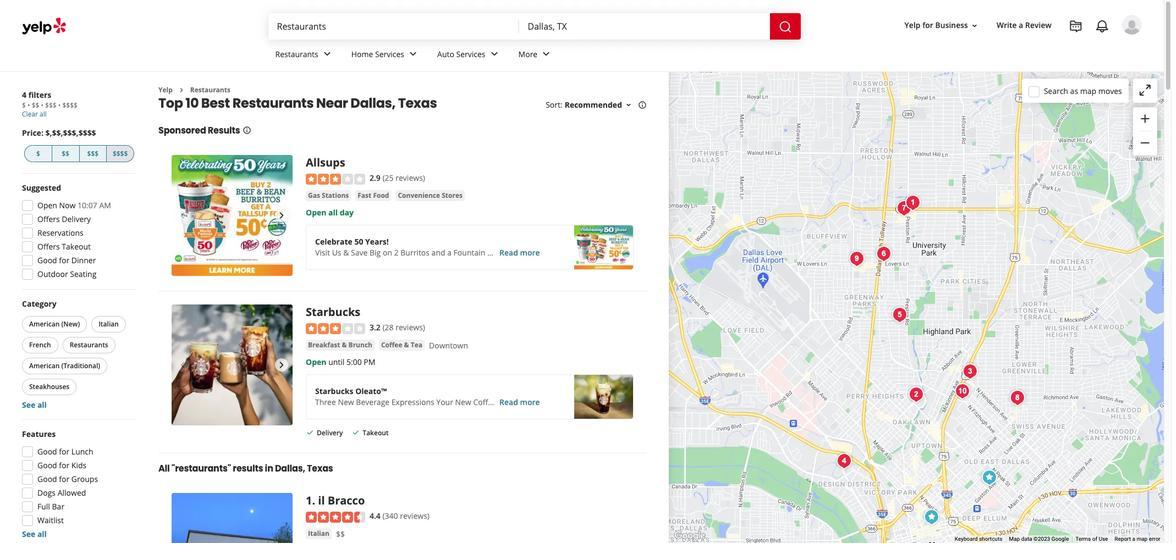 Task type: vqa. For each thing, say whether or not it's contained in the screenshot.
free.
no



Task type: locate. For each thing, give the bounding box(es) containing it.
next image for starbucks
[[275, 359, 288, 372]]

all "restaurants" results in dallas, texas
[[158, 463, 333, 475]]

2 american from the top
[[29, 361, 60, 371]]

allowed
[[58, 488, 86, 498]]

expand map image
[[1139, 84, 1152, 97]]

outdoor
[[37, 269, 68, 279]]

$$$$ inside "button"
[[113, 149, 128, 158]]

rise soufflé - dallas image
[[846, 248, 868, 270]]

restaurants link right 16 chevron right v2 icon
[[190, 85, 230, 95]]

read more for allsups
[[499, 247, 540, 258]]

more
[[518, 49, 538, 59]]

1 see all from the top
[[22, 400, 47, 410]]

24 chevron down v2 image
[[321, 48, 334, 61]]

more
[[520, 247, 540, 258], [520, 397, 540, 408]]

1 horizontal spatial $$$
[[87, 149, 99, 158]]

visit us & save big on 2 burritos and a fountain drink!
[[315, 247, 509, 258]]

1 american from the top
[[29, 320, 60, 329]]

open down suggested
[[37, 200, 57, 211]]

restaurants left 24 chevron down v2 image
[[275, 49, 318, 59]]

restaurants link up top 10 best restaurants near dallas, texas
[[267, 40, 343, 72]]

good for good for kids
[[37, 460, 57, 471]]

1 vertical spatial reviews)
[[396, 323, 425, 333]]

all right clear
[[40, 109, 47, 119]]

$ inside button
[[36, 149, 40, 158]]

next image left open all day
[[275, 209, 288, 222]]

0 horizontal spatial a
[[447, 247, 452, 258]]

$$ button
[[52, 145, 79, 162]]

for inside yelp for business button
[[923, 20, 933, 31]]

0 vertical spatial $
[[22, 101, 26, 110]]

1 none field from the left
[[277, 20, 510, 32]]

map for error
[[1137, 536, 1148, 542]]

1 vertical spatial texas
[[307, 463, 333, 475]]

$$$$
[[62, 101, 78, 110], [113, 149, 128, 158]]

yelp left "business"
[[905, 20, 921, 31]]

1 vertical spatial $$
[[62, 149, 69, 158]]

0 horizontal spatial italian button
[[91, 316, 126, 333]]

starbucks
[[306, 305, 360, 320], [315, 386, 353, 397]]

1 horizontal spatial restaurants link
[[267, 40, 343, 72]]

1 horizontal spatial coffee
[[473, 397, 497, 408]]

2 good from the top
[[37, 447, 57, 457]]

1 vertical spatial $$$$
[[113, 149, 128, 158]]

map for moves
[[1080, 86, 1097, 96]]

24 chevron down v2 image inside home services link
[[407, 48, 420, 61]]

0 horizontal spatial map
[[1080, 86, 1097, 96]]

0 vertical spatial see all button
[[22, 400, 47, 410]]

terms of use link
[[1076, 536, 1108, 542]]

starbucks up "three" at the bottom left of the page
[[315, 386, 353, 397]]

schlotzsky's image
[[979, 467, 1001, 489]]

american down french button
[[29, 361, 60, 371]]

offers down reservations
[[37, 241, 60, 252]]

3 good from the top
[[37, 460, 57, 471]]

good up outdoor
[[37, 255, 57, 266]]

delivery down "open now 10:07 am"
[[62, 214, 91, 224]]

user actions element
[[896, 14, 1157, 81]]

2 24 chevron down v2 image from the left
[[488, 48, 501, 61]]

1 vertical spatial read
[[499, 397, 518, 408]]

1 horizontal spatial new
[[455, 397, 471, 408]]

data
[[1021, 536, 1032, 542]]

open down gas
[[306, 207, 326, 218]]

dallas, right in
[[275, 463, 305, 475]]

new down starbucks oleato™
[[338, 397, 354, 408]]

.
[[312, 494, 315, 508]]

$$$ right '$$' button
[[87, 149, 99, 158]]

0 horizontal spatial 24 chevron down v2 image
[[407, 48, 420, 61]]

0 horizontal spatial starbucks image
[[172, 305, 293, 426]]

see all
[[22, 400, 47, 410], [22, 529, 47, 540]]

$$ inside 4 filters $ • $$ • $$$ • $$$$ clear all
[[32, 101, 39, 110]]

report
[[1115, 536, 1131, 542]]

2 read from the top
[[499, 397, 518, 408]]

0 vertical spatial coffee
[[381, 340, 402, 350]]

2 see from the top
[[22, 529, 35, 540]]

open for open all day
[[306, 207, 326, 218]]

italian up restaurants button
[[99, 320, 119, 329]]

2 see all button from the top
[[22, 529, 47, 540]]

1 vertical spatial $
[[36, 149, 40, 158]]

Near text field
[[528, 20, 761, 32]]

2 new from the left
[[455, 397, 471, 408]]

open down breakfast
[[306, 357, 326, 367]]

for
[[923, 20, 933, 31], [59, 255, 69, 266], [59, 447, 69, 457], [59, 460, 69, 471], [59, 474, 69, 485]]

$$$$ inside 4 filters $ • $$ • $$$ • $$$$ clear all
[[62, 101, 78, 110]]

2 horizontal spatial •
[[58, 101, 61, 110]]

recommended
[[565, 100, 622, 110]]

3 24 chevron down v2 image from the left
[[540, 48, 553, 61]]

il bracco link
[[318, 494, 365, 508]]

report a map error
[[1115, 536, 1161, 542]]

french
[[29, 341, 51, 350]]

see all button for features
[[22, 529, 47, 540]]

1 . il bracco
[[306, 494, 365, 508]]

starbucks up 3.2 star rating image
[[306, 305, 360, 320]]

2.9 (25 reviews)
[[370, 173, 425, 183]]

2 horizontal spatial a
[[1132, 536, 1135, 542]]

1 services from the left
[[375, 49, 404, 59]]

0 vertical spatial starbucks
[[306, 305, 360, 320]]

0 vertical spatial $$$$
[[62, 101, 78, 110]]

1 vertical spatial slideshow element
[[172, 305, 293, 426]]

0 vertical spatial $$$
[[45, 101, 56, 110]]

error
[[1149, 536, 1161, 542]]

write a review
[[997, 20, 1052, 31]]

2 vertical spatial a
[[1132, 536, 1135, 542]]

expressions
[[392, 397, 434, 408]]

dogs allowed
[[37, 488, 86, 498]]

1 vertical spatial next image
[[275, 359, 288, 372]]

1 horizontal spatial dallas,
[[351, 94, 396, 112]]

$$$ inside button
[[87, 149, 99, 158]]

0 vertical spatial american
[[29, 320, 60, 329]]

good
[[37, 255, 57, 266], [37, 447, 57, 457], [37, 460, 57, 471], [37, 474, 57, 485]]

0 horizontal spatial •
[[27, 101, 30, 110]]

$$$$ up '$,$$,$$$,$$$$'
[[62, 101, 78, 110]]

2.9 star rating image
[[306, 174, 365, 185]]

2 vertical spatial $$
[[336, 529, 345, 539]]

for left "business"
[[923, 20, 933, 31]]

reviews) right (340
[[400, 511, 430, 522]]

until
[[328, 357, 345, 367]]

starbucks image
[[172, 305, 293, 426], [921, 506, 943, 528]]

services right the home
[[375, 49, 404, 59]]

reviews) up tea
[[396, 323, 425, 333]]

for for business
[[923, 20, 933, 31]]

good for good for dinner
[[37, 255, 57, 266]]

None field
[[277, 20, 510, 32], [528, 20, 761, 32]]

see all down "steakhouses" button
[[22, 400, 47, 410]]

reviews) for starbucks
[[396, 323, 425, 333]]

1 next image from the top
[[275, 209, 288, 222]]

good for good for lunch
[[37, 447, 57, 457]]

0 vertical spatial offers
[[37, 214, 60, 224]]

services
[[375, 49, 404, 59], [456, 49, 485, 59]]

next image for allsups
[[275, 209, 288, 222]]

2 offers from the top
[[37, 241, 60, 252]]

takeout
[[62, 241, 91, 252], [363, 428, 389, 438]]

terms
[[1076, 536, 1091, 542]]

celebrate 50 years!
[[315, 236, 389, 247]]

search
[[1044, 86, 1068, 96]]

1 vertical spatial see all
[[22, 529, 47, 540]]

2 none field from the left
[[528, 20, 761, 32]]

24 chevron down v2 image right the auto services
[[488, 48, 501, 61]]

1 more from the top
[[520, 247, 540, 258]]

fast food link
[[355, 190, 391, 201]]

as
[[1070, 86, 1078, 96]]

italian button down 4.4 star rating image
[[306, 528, 332, 539]]

see all down waitlist at the left bottom of page
[[22, 529, 47, 540]]

24 chevron down v2 image right more
[[540, 48, 553, 61]]

restaurants up 16 info v2 image
[[232, 94, 314, 112]]

2 more from the top
[[520, 397, 540, 408]]

$$$ down filters
[[45, 101, 56, 110]]

for down 'good for kids'
[[59, 474, 69, 485]]

1 horizontal spatial takeout
[[363, 428, 389, 438]]

0 vertical spatial slideshow element
[[172, 155, 293, 276]]

1 vertical spatial read more
[[499, 397, 540, 408]]

$
[[22, 101, 26, 110], [36, 149, 40, 158]]

auto services link
[[429, 40, 510, 72]]

(340
[[383, 511, 398, 522]]

1 vertical spatial see all button
[[22, 529, 47, 540]]

good up dogs
[[37, 474, 57, 485]]

food
[[373, 191, 389, 200]]

american (new)
[[29, 320, 80, 329]]

1 horizontal spatial none field
[[528, 20, 761, 32]]

0 vertical spatial see all
[[22, 400, 47, 410]]

more right ritual
[[520, 397, 540, 408]]

2 see all from the top
[[22, 529, 47, 540]]

& left tea
[[404, 340, 409, 350]]

dallas, right near
[[351, 94, 396, 112]]

$$$$ button
[[107, 145, 134, 162]]

starbucks oleato™
[[315, 386, 387, 397]]

(28
[[383, 323, 394, 333]]

0 horizontal spatial $$$
[[45, 101, 56, 110]]

0 horizontal spatial new
[[338, 397, 354, 408]]

0 horizontal spatial delivery
[[62, 214, 91, 224]]

1 horizontal spatial a
[[1019, 20, 1023, 31]]

for for kids
[[59, 460, 69, 471]]

& left the brunch at left
[[342, 340, 347, 350]]

a right and
[[447, 247, 452, 258]]

outdoor seating
[[37, 269, 96, 279]]

map
[[1080, 86, 1097, 96], [1137, 536, 1148, 542]]

1 vertical spatial see
[[22, 529, 35, 540]]

1 vertical spatial takeout
[[363, 428, 389, 438]]

4 good from the top
[[37, 474, 57, 485]]

a for report
[[1132, 536, 1135, 542]]

more right drink!
[[520, 247, 540, 258]]

group containing suggested
[[19, 183, 136, 283]]

0 vertical spatial read
[[499, 247, 518, 258]]

none field near
[[528, 20, 761, 32]]

4.4 star rating image
[[306, 512, 365, 523]]

big
[[370, 247, 381, 258]]

restaurants inside button
[[70, 341, 108, 350]]

next image
[[275, 209, 288, 222], [275, 359, 288, 372]]

home services
[[351, 49, 404, 59]]

american down category
[[29, 320, 60, 329]]

starbucks for starbucks oleato™
[[315, 386, 353, 397]]

for for lunch
[[59, 447, 69, 457]]

0 horizontal spatial $$
[[32, 101, 39, 110]]

read for allsups
[[499, 247, 518, 258]]

new right your
[[455, 397, 471, 408]]

see all for features
[[22, 529, 47, 540]]

filters
[[28, 90, 51, 100]]

1 24 chevron down v2 image from the left
[[407, 48, 420, 61]]

good down good for lunch
[[37, 460, 57, 471]]

0 horizontal spatial restaurants link
[[190, 85, 230, 95]]

$$ down '$,$$,$$$,$$$$'
[[62, 149, 69, 158]]

delivery right 16 checkmark v2 image
[[317, 428, 343, 438]]

$$ down 4.4 star rating image
[[336, 529, 345, 539]]

auto services
[[437, 49, 485, 59]]

1 offers from the top
[[37, 214, 60, 224]]

1 vertical spatial yelp
[[158, 85, 173, 95]]

group
[[1133, 107, 1157, 156], [19, 183, 136, 283], [20, 299, 136, 411], [19, 429, 136, 540]]

yelp for yelp for business
[[905, 20, 921, 31]]

$ down "price:"
[[36, 149, 40, 158]]

24 chevron down v2 image for home services
[[407, 48, 420, 61]]

a right the report
[[1132, 536, 1135, 542]]

0 vertical spatial takeout
[[62, 241, 91, 252]]

for down offers takeout
[[59, 255, 69, 266]]

home services link
[[343, 40, 429, 72]]

takeout up dinner
[[62, 241, 91, 252]]

1 vertical spatial a
[[447, 247, 452, 258]]

next image left the until
[[275, 359, 288, 372]]

notifications image
[[1096, 20, 1109, 33]]

1 horizontal spatial yelp
[[905, 20, 921, 31]]

coffee left ritual
[[473, 397, 497, 408]]

& right us
[[343, 247, 349, 258]]

24 chevron down v2 image inside 'more' link
[[540, 48, 553, 61]]

0 vertical spatial texas
[[398, 94, 437, 112]]

1 vertical spatial $$$
[[87, 149, 99, 158]]

delivery
[[62, 214, 91, 224], [317, 428, 343, 438]]

Find text field
[[277, 20, 510, 32]]

1 horizontal spatial delivery
[[317, 428, 343, 438]]

1 horizontal spatial italian button
[[306, 528, 332, 539]]

1 read from the top
[[499, 247, 518, 258]]

16 checkmark v2 image
[[306, 428, 315, 437]]

dinner
[[71, 255, 96, 266]]

breakfast
[[308, 340, 340, 350]]

0 horizontal spatial services
[[375, 49, 404, 59]]

italian button up restaurants button
[[91, 316, 126, 333]]

services right auto
[[456, 49, 485, 59]]

$$$$ right $$$ button
[[113, 149, 128, 158]]

0 horizontal spatial $
[[22, 101, 26, 110]]

open for open now 10:07 am
[[37, 200, 57, 211]]

0 horizontal spatial yelp
[[158, 85, 173, 95]]

map region
[[603, 15, 1166, 543]]

allsups link
[[306, 155, 345, 170]]

groups
[[71, 474, 98, 485]]

1 horizontal spatial map
[[1137, 536, 1148, 542]]

recommended button
[[565, 100, 633, 110]]

1 slideshow element from the top
[[172, 155, 293, 276]]

write a review link
[[992, 16, 1056, 35]]

24 chevron down v2 image inside auto services "link"
[[488, 48, 501, 61]]

more link
[[510, 40, 562, 72]]

1 horizontal spatial services
[[456, 49, 485, 59]]

previous image
[[176, 209, 189, 222]]

restaurants up '(traditional)'
[[70, 341, 108, 350]]

none field find
[[277, 20, 510, 32]]

1 horizontal spatial $$$$
[[113, 149, 128, 158]]

a for write
[[1019, 20, 1023, 31]]

convenience stores button
[[396, 190, 465, 201]]

24 chevron down v2 image for more
[[540, 48, 553, 61]]

0 horizontal spatial takeout
[[62, 241, 91, 252]]

map right as
[[1080, 86, 1097, 96]]

1 vertical spatial offers
[[37, 241, 60, 252]]

sort:
[[546, 100, 563, 110]]

report a map error link
[[1115, 536, 1161, 542]]

good for kids
[[37, 460, 87, 471]]

takeout right 16 checkmark v2 icon
[[363, 428, 389, 438]]

1 vertical spatial map
[[1137, 536, 1148, 542]]

texas
[[398, 94, 437, 112], [307, 463, 333, 475]]

2 services from the left
[[456, 49, 485, 59]]

1 vertical spatial coffee
[[473, 397, 497, 408]]

0 horizontal spatial italian
[[99, 320, 119, 329]]

map left error
[[1137, 536, 1148, 542]]

brad k. image
[[1122, 15, 1142, 35]]

1 read more from the top
[[499, 247, 540, 258]]

1 see from the top
[[22, 400, 35, 410]]

for down good for lunch
[[59, 460, 69, 471]]

slideshow element
[[172, 155, 293, 276], [172, 305, 293, 426]]

reviews) up the convenience on the top
[[396, 173, 425, 183]]

1 vertical spatial italian button
[[306, 528, 332, 539]]

16 info v2 image
[[638, 101, 647, 110]]

1 horizontal spatial $$
[[62, 149, 69, 158]]

american for american (traditional)
[[29, 361, 60, 371]]

2 slideshow element from the top
[[172, 305, 293, 426]]

see all button
[[22, 400, 47, 410], [22, 529, 47, 540]]

moves
[[1099, 86, 1122, 96]]

0 vertical spatial reviews)
[[396, 173, 425, 183]]

50
[[354, 236, 363, 247]]

a right write
[[1019, 20, 1023, 31]]

1 good from the top
[[37, 255, 57, 266]]

0 vertical spatial more
[[520, 247, 540, 258]]

yelp left 16 chevron right v2 icon
[[158, 85, 173, 95]]

coffee down the (28
[[381, 340, 402, 350]]

0 vertical spatial see
[[22, 400, 35, 410]]

0 vertical spatial map
[[1080, 86, 1097, 96]]

$$ down filters
[[32, 101, 39, 110]]

dallas,
[[351, 94, 396, 112], [275, 463, 305, 475]]

1 vertical spatial starbucks
[[315, 386, 353, 397]]

restaurants link
[[267, 40, 343, 72], [190, 85, 230, 95]]

24 chevron down v2 image left auto
[[407, 48, 420, 61]]

offers up reservations
[[37, 214, 60, 224]]

services for auto services
[[456, 49, 485, 59]]

24 chevron down v2 image for auto services
[[488, 48, 501, 61]]

for up 'good for kids'
[[59, 447, 69, 457]]

1 vertical spatial more
[[520, 397, 540, 408]]

all down "steakhouses" button
[[37, 400, 47, 410]]

in
[[265, 463, 273, 475]]

0 vertical spatial a
[[1019, 20, 1023, 31]]

slideshow element for starbucks
[[172, 305, 293, 426]]

see all button down waitlist at the left bottom of page
[[22, 529, 47, 540]]

1 vertical spatial dallas,
[[275, 463, 305, 475]]

0 horizontal spatial coffee
[[381, 340, 402, 350]]

1 see all button from the top
[[22, 400, 47, 410]]

read more
[[499, 247, 540, 258], [499, 397, 540, 408]]

use
[[1099, 536, 1108, 542]]

italian down 4.4 star rating image
[[308, 529, 329, 538]]

starbucks for starbucks
[[306, 305, 360, 320]]

0 vertical spatial yelp
[[905, 20, 921, 31]]

24 chevron down v2 image
[[407, 48, 420, 61], [488, 48, 501, 61], [540, 48, 553, 61]]

None search field
[[268, 13, 803, 40]]

good down features at the left of page
[[37, 447, 57, 457]]

see all button down "steakhouses" button
[[22, 400, 47, 410]]

bracco
[[328, 494, 365, 508]]

terms of use
[[1076, 536, 1108, 542]]

il
[[318, 494, 325, 508]]

1 vertical spatial italian
[[308, 529, 329, 538]]

$ down 4
[[22, 101, 26, 110]]

breakfast & brunch
[[308, 340, 372, 350]]

rodeo goat image
[[833, 450, 855, 472]]

see all for category
[[22, 400, 47, 410]]

the porch image
[[959, 361, 981, 383]]

0 vertical spatial $$
[[32, 101, 39, 110]]

16 chevron right v2 image
[[177, 86, 186, 95]]

0 vertical spatial next image
[[275, 209, 288, 222]]

2 next image from the top
[[275, 359, 288, 372]]

gas
[[308, 191, 320, 200]]

1 vertical spatial restaurants link
[[190, 85, 230, 95]]

yelp inside button
[[905, 20, 921, 31]]

2 read more from the top
[[499, 397, 540, 408]]

for for dinner
[[59, 255, 69, 266]]

1 vertical spatial starbucks image
[[921, 506, 943, 528]]

business categories element
[[267, 40, 1142, 72]]

1 vertical spatial american
[[29, 361, 60, 371]]

dogs
[[37, 488, 56, 498]]

services inside "link"
[[456, 49, 485, 59]]

1 horizontal spatial $
[[36, 149, 40, 158]]

all down waitlist at the left bottom of page
[[37, 529, 47, 540]]

your
[[436, 397, 453, 408]]

and
[[432, 247, 445, 258]]

0 vertical spatial read more
[[499, 247, 540, 258]]

0 horizontal spatial none field
[[277, 20, 510, 32]]

read
[[499, 247, 518, 258], [499, 397, 518, 408]]

0 horizontal spatial $$$$
[[62, 101, 78, 110]]



Task type: describe. For each thing, give the bounding box(es) containing it.
features
[[22, 429, 56, 440]]

the honor bar image
[[889, 304, 911, 326]]

10:07
[[78, 200, 97, 211]]

0 vertical spatial delivery
[[62, 214, 91, 224]]

french button
[[22, 337, 58, 354]]

american (traditional) button
[[22, 358, 107, 375]]

(25
[[383, 173, 394, 183]]

16 chevron down v2 image
[[970, 21, 979, 30]]

(traditional)
[[61, 361, 100, 371]]

3.2 star rating image
[[306, 323, 365, 334]]

group containing category
[[20, 299, 136, 411]]

american for american (new)
[[29, 320, 60, 329]]

yelp for yelp link
[[158, 85, 173, 95]]

category
[[22, 299, 56, 309]]

$$$ button
[[79, 145, 107, 162]]

us
[[332, 247, 341, 258]]

search as map moves
[[1044, 86, 1122, 96]]

three new beverage expressions your new coffee ritual
[[315, 397, 519, 408]]

16 chevron down v2 image
[[624, 101, 633, 110]]

more for allsups
[[520, 247, 540, 258]]

top
[[158, 94, 183, 112]]

0 horizontal spatial dallas,
[[275, 463, 305, 475]]

group containing features
[[19, 429, 136, 540]]

steakhouses button
[[22, 379, 77, 396]]

reviews) for allsups
[[396, 173, 425, 183]]

1 vertical spatial delivery
[[317, 428, 343, 438]]

0 vertical spatial italian
[[99, 320, 119, 329]]

am
[[99, 200, 111, 211]]

read more for starbucks
[[499, 397, 540, 408]]

4.4 (340 reviews)
[[370, 511, 430, 522]]

& for coffee
[[404, 340, 409, 350]]

on
[[383, 247, 392, 258]]

16 checkmark v2 image
[[352, 428, 361, 437]]

downtown
[[429, 340, 468, 351]]

projects image
[[1069, 20, 1083, 33]]

open for open until 5:00 pm
[[306, 357, 326, 367]]

visit
[[315, 247, 330, 258]]

$ inside 4 filters $ • $$ • $$$ • $$$$ clear all
[[22, 101, 26, 110]]

italian link
[[306, 528, 332, 539]]

coffee & tea
[[381, 340, 422, 350]]

full
[[37, 502, 50, 512]]

$ button
[[24, 145, 52, 162]]

hide image
[[1007, 387, 1029, 409]]

google
[[1052, 536, 1069, 542]]

1 horizontal spatial texas
[[398, 94, 437, 112]]

sponsored
[[158, 125, 206, 137]]

suggested
[[22, 183, 61, 193]]

offers for offers takeout
[[37, 241, 60, 252]]

all
[[158, 463, 170, 475]]

previous image
[[176, 359, 189, 372]]

gas stations
[[308, 191, 349, 200]]

auto
[[437, 49, 454, 59]]

hudson house image
[[873, 243, 895, 265]]

1 horizontal spatial starbucks image
[[921, 506, 943, 528]]

16 info v2 image
[[242, 126, 251, 135]]

"restaurants"
[[172, 463, 231, 475]]

reservations
[[37, 228, 83, 238]]

convenience stores
[[398, 191, 463, 200]]

offers delivery
[[37, 214, 91, 224]]

takeout inside group
[[62, 241, 91, 252]]

three
[[315, 397, 336, 408]]

2 • from the left
[[41, 101, 43, 110]]

©2023
[[1034, 536, 1050, 542]]

price: $,$$,$$$,$$$$ group
[[22, 128, 136, 164]]

years!
[[365, 236, 389, 247]]

mister o1 dallas image
[[905, 384, 927, 406]]

all inside 4 filters $ • $$ • $$$ • $$$$ clear all
[[40, 109, 47, 119]]

0 vertical spatial italian button
[[91, 316, 126, 333]]

2 horizontal spatial $$
[[336, 529, 345, 539]]

coffee inside button
[[381, 340, 402, 350]]

4.4
[[370, 511, 381, 522]]

beverage
[[356, 397, 390, 408]]

clear
[[22, 109, 38, 119]]

$$ inside button
[[62, 149, 69, 158]]

& for breakfast
[[342, 340, 347, 350]]

services for home services
[[375, 49, 404, 59]]

slideshow element for allsups
[[172, 155, 293, 276]]

coffee & tea link
[[379, 340, 425, 351]]

restaurants right 16 chevron right v2 icon
[[190, 85, 230, 95]]

google image
[[672, 529, 708, 543]]

good for good for groups
[[37, 474, 57, 485]]

1 horizontal spatial italian
[[308, 529, 329, 538]]

malai kitchen image
[[893, 197, 915, 219]]

restaurants inside business categories element
[[275, 49, 318, 59]]

good for lunch
[[37, 447, 93, 457]]

zoom out image
[[1139, 137, 1152, 150]]

zoom in image
[[1139, 112, 1152, 125]]

for for groups
[[59, 474, 69, 485]]

1 • from the left
[[27, 101, 30, 110]]

seating
[[70, 269, 96, 279]]

ritual
[[499, 397, 519, 408]]

see for category
[[22, 400, 35, 410]]

fast
[[358, 191, 371, 200]]

see all button for category
[[22, 400, 47, 410]]

0 vertical spatial starbucks image
[[172, 305, 293, 426]]

oleato™
[[355, 386, 387, 397]]

4 filters $ • $$ • $$$ • $$$$ clear all
[[22, 90, 78, 119]]

gas stations button
[[306, 190, 351, 201]]

more for starbucks
[[520, 397, 540, 408]]

0 vertical spatial dallas,
[[351, 94, 396, 112]]

search image
[[779, 20, 792, 33]]

celebrate
[[315, 236, 352, 247]]

1 new from the left
[[338, 397, 354, 408]]

see for features
[[22, 529, 35, 540]]

price: $,$$,$$$,$$$$
[[22, 128, 96, 138]]

best
[[201, 94, 230, 112]]

fast food button
[[355, 190, 391, 201]]

$$$ inside 4 filters $ • $$ • $$$ • $$$$ clear all
[[45, 101, 56, 110]]

fast food
[[358, 191, 389, 200]]

kids
[[71, 460, 87, 471]]

full bar
[[37, 502, 64, 512]]

2 vertical spatial reviews)
[[400, 511, 430, 522]]

write
[[997, 20, 1017, 31]]

stores
[[442, 191, 463, 200]]

keyboard shortcuts
[[955, 536, 1003, 542]]

offers for offers delivery
[[37, 214, 60, 224]]

yelp for business button
[[900, 16, 984, 35]]

hungry belly image
[[952, 380, 974, 402]]

(new)
[[61, 320, 80, 329]]

breakfast & brunch link
[[306, 340, 375, 351]]

home
[[351, 49, 373, 59]]

0 vertical spatial restaurants link
[[267, 40, 343, 72]]

sponsored results
[[158, 125, 240, 137]]

allsups image
[[172, 155, 293, 276]]

10
[[186, 94, 199, 112]]

read for starbucks
[[499, 397, 518, 408]]

burritos
[[401, 247, 430, 258]]

price:
[[22, 128, 43, 138]]

3 • from the left
[[58, 101, 61, 110]]

save
[[351, 247, 368, 258]]

yelp link
[[158, 85, 173, 95]]

stations
[[322, 191, 349, 200]]

brunch
[[349, 340, 372, 350]]

il bracco image
[[902, 192, 924, 214]]

clear all link
[[22, 109, 47, 119]]

business
[[935, 20, 968, 31]]

breakfast & brunch button
[[306, 340, 375, 351]]

review
[[1025, 20, 1052, 31]]

all left day
[[328, 207, 338, 218]]

bar
[[52, 502, 64, 512]]



